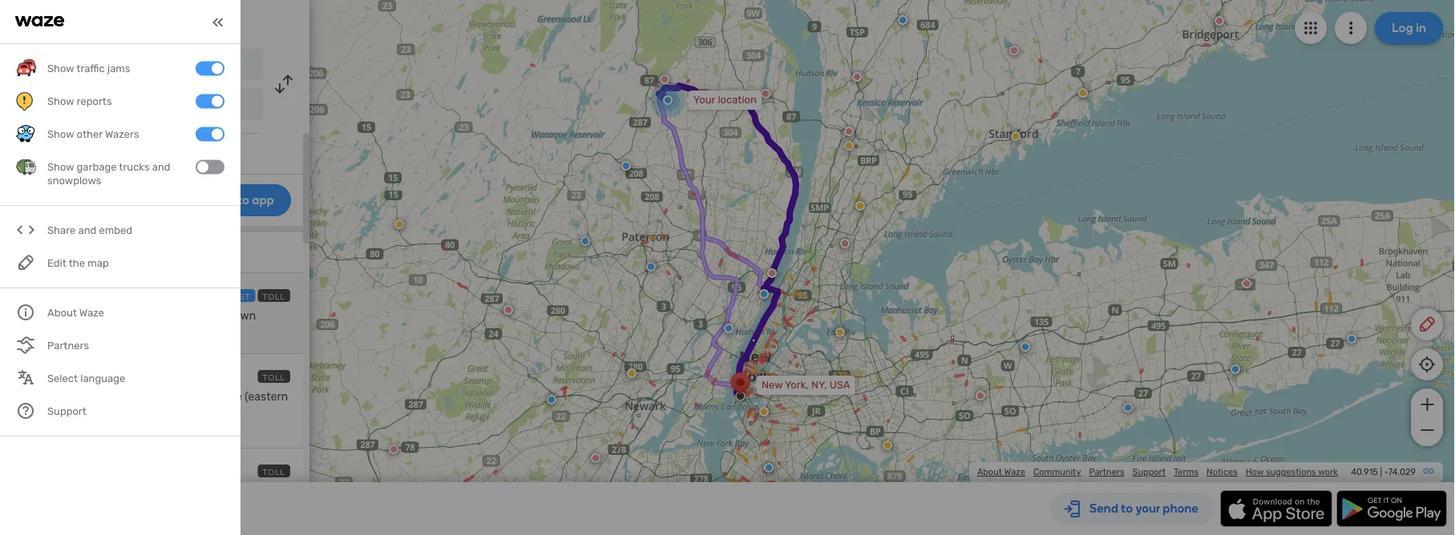 Task type: describe. For each thing, give the bounding box(es) containing it.
2
[[22, 370, 29, 384]]

3 toll from the top
[[263, 468, 286, 477]]

york,
[[785, 379, 809, 392]]

41.2
[[45, 329, 64, 340]]

sr-
[[45, 391, 64, 404]]

1h 15m
[[45, 287, 87, 304]]

2 toll from the top
[[263, 373, 286, 383]]

i-
[[139, 391, 147, 404]]

link image
[[1423, 465, 1436, 478]]

your for your location
[[59, 59, 82, 72]]

about waze community partners support terms notices how suggestions work
[[978, 467, 1339, 478]]

your location
[[59, 59, 127, 72]]

clock image
[[12, 142, 31, 161]]

share
[[47, 224, 76, 237]]

palisades
[[45, 310, 94, 323]]

pencil image
[[1418, 315, 1437, 334]]

1 toll from the top
[[263, 292, 286, 302]]

|
[[1381, 467, 1383, 478]]

notices link
[[1207, 467, 1238, 478]]

zoom out image
[[1418, 421, 1438, 440]]

share and embed link
[[16, 214, 225, 247]]

support link
[[1133, 467, 1166, 478]]

0 horizontal spatial s
[[77, 391, 84, 404]]

your location new york, ny, usa
[[694, 94, 851, 392]]

share and embed
[[47, 224, 132, 237]]

location image
[[16, 95, 35, 114]]

miles
[[67, 329, 97, 340]]

17
[[64, 391, 75, 404]]

40.915 | -74.029
[[1352, 467, 1416, 478]]

new york ny, usa
[[59, 99, 148, 112]]

usa inside the your location new york, ny, usa
[[830, 379, 851, 392]]

-
[[1385, 467, 1389, 478]]

1h for 1h 15m
[[45, 287, 58, 304]]

15m
[[61, 287, 87, 304]]

and
[[78, 224, 96, 237]]

community link
[[1034, 467, 1082, 478]]

1h 16m arrive at 2:51 pm
[[45, 368, 170, 385]]

support
[[1133, 467, 1166, 478]]

location for your location new york, ny, usa
[[718, 94, 757, 106]]

code image
[[16, 220, 36, 241]]

new inside the your location new york, ny, usa
[[762, 379, 783, 392]]

directions
[[147, 13, 214, 30]]

notices
[[1207, 467, 1238, 478]]

1 horizontal spatial s
[[163, 391, 170, 404]]

ny, inside new york ny, usa
[[112, 100, 127, 111]]

arrive
[[93, 373, 121, 384]]

74.029
[[1389, 467, 1416, 478]]

driving directions
[[96, 13, 214, 30]]

nj
[[180, 391, 195, 404]]

1h for 1h 16m arrive at 2:51 pm
[[45, 368, 58, 385]]

0 horizontal spatial new
[[59, 99, 81, 112]]

2:51
[[135, 373, 154, 384]]

pm
[[156, 373, 170, 384]]

how suggestions work link
[[1246, 467, 1339, 478]]

york
[[84, 99, 106, 112]]



Task type: vqa. For each thing, say whether or not it's contained in the screenshot.
I-
yes



Task type: locate. For each thing, give the bounding box(es) containing it.
work
[[1319, 467, 1339, 478]]

2 horizontal spatial s
[[182, 310, 189, 323]]

new left the york
[[59, 99, 81, 112]]

40.915
[[1352, 467, 1379, 478]]

spur)
[[45, 404, 72, 417]]

at
[[123, 373, 133, 384]]

1 vertical spatial ny,
[[812, 379, 827, 392]]

0 vertical spatial your
[[59, 59, 82, 72]]

suggestions
[[1266, 467, 1317, 478]]

routes
[[12, 247, 47, 261]]

s right 17 at the bottom of the page
[[77, 391, 84, 404]]

1 horizontal spatial new
[[762, 379, 783, 392]]

0 horizontal spatial your
[[59, 59, 82, 72]]

usa right the york
[[129, 100, 148, 111]]

16m
[[61, 368, 87, 385]]

new
[[59, 99, 81, 112], [762, 379, 783, 392]]

ny, right york,
[[812, 379, 827, 392]]

ny, inside the your location new york, ny, usa
[[812, 379, 827, 392]]

waze
[[1005, 467, 1026, 478]]

0 horizontal spatial location
[[85, 59, 127, 72]]

1 vertical spatial your
[[694, 94, 716, 106]]

terms link
[[1174, 467, 1199, 478]]

1h left 15m
[[45, 287, 58, 304]]

1h up sr-
[[45, 368, 58, 385]]

2 vertical spatial toll
[[263, 468, 286, 477]]

location
[[85, 59, 127, 72], [718, 94, 757, 106]]

ny,
[[112, 100, 127, 111], [812, 379, 827, 392]]

1 vertical spatial toll
[[263, 373, 286, 383]]

usa
[[129, 100, 148, 111], [830, 379, 851, 392]]

0 vertical spatial new
[[59, 99, 81, 112]]

pkwy
[[151, 310, 179, 323]]

1 horizontal spatial ny,
[[812, 379, 827, 392]]

s right the pkwy
[[182, 310, 189, 323]]

0 vertical spatial toll
[[263, 292, 286, 302]]

1 vertical spatial location
[[718, 94, 757, 106]]

location inside your location button
[[85, 59, 127, 72]]

location for your location
[[85, 59, 127, 72]]

ridgefield
[[74, 404, 126, 417]]

your inside button
[[59, 59, 82, 72]]

95
[[147, 391, 161, 404]]

usa inside new york ny, usa
[[129, 100, 148, 111]]

your inside the your location new york, ny, usa
[[694, 94, 716, 106]]

how
[[1246, 467, 1264, 478]]

0 horizontal spatial usa
[[129, 100, 148, 111]]

1 vertical spatial usa
[[830, 379, 851, 392]]

about waze link
[[978, 467, 1026, 478]]

(eastern
[[245, 391, 288, 404]]

toll up the (eastern
[[263, 373, 286, 383]]

your location button
[[47, 48, 263, 80]]

interstate
[[97, 310, 149, 323]]

about
[[978, 467, 1003, 478]]

1 horizontal spatial location
[[718, 94, 757, 106]]

1 horizontal spatial your
[[694, 94, 716, 106]]

sr-17 s paramus; i-95 s • nj turnpike (eastern spur) ridgefield
[[45, 391, 288, 417]]

palisades interstate pkwy s orangetown 41.2 miles
[[45, 310, 256, 340]]

ny, right the york
[[112, 100, 127, 111]]

new left york,
[[762, 379, 783, 392]]

toll
[[263, 292, 286, 302], [263, 373, 286, 383], [263, 468, 286, 477]]

s inside palisades interstate pkwy s orangetown 41.2 miles
[[182, 310, 189, 323]]

driving
[[96, 13, 144, 30]]

zoom in image
[[1418, 395, 1438, 415]]

paramus;
[[87, 391, 136, 404]]

0 vertical spatial ny,
[[112, 100, 127, 111]]

partners
[[1090, 467, 1125, 478]]

turnpike
[[198, 391, 242, 404]]

2 1h from the top
[[45, 368, 58, 385]]

orangetown
[[192, 310, 256, 323]]

•
[[173, 391, 177, 404]]

best
[[228, 292, 251, 302]]

0 horizontal spatial ny,
[[112, 100, 127, 111]]

usa right york,
[[830, 379, 851, 392]]

1 1h from the top
[[45, 287, 58, 304]]

your for your location new york, ny, usa
[[694, 94, 716, 106]]

current location image
[[16, 55, 35, 74]]

your
[[59, 59, 82, 72], [694, 94, 716, 106]]

terms
[[1174, 467, 1199, 478]]

s
[[182, 310, 189, 323], [77, 391, 84, 404], [163, 391, 170, 404]]

1h
[[45, 287, 58, 304], [45, 368, 58, 385]]

0 vertical spatial 1h
[[45, 287, 58, 304]]

partners link
[[1090, 467, 1125, 478]]

0 vertical spatial usa
[[129, 100, 148, 111]]

toll down the (eastern
[[263, 468, 286, 477]]

community
[[1034, 467, 1082, 478]]

s left •
[[163, 391, 170, 404]]

0 vertical spatial location
[[85, 59, 127, 72]]

toll right best
[[263, 292, 286, 302]]

1 vertical spatial new
[[762, 379, 783, 392]]

embed
[[99, 224, 132, 237]]

1 vertical spatial 1h
[[45, 368, 58, 385]]

location inside the your location new york, ny, usa
[[718, 94, 757, 106]]

1 horizontal spatial usa
[[830, 379, 851, 392]]



